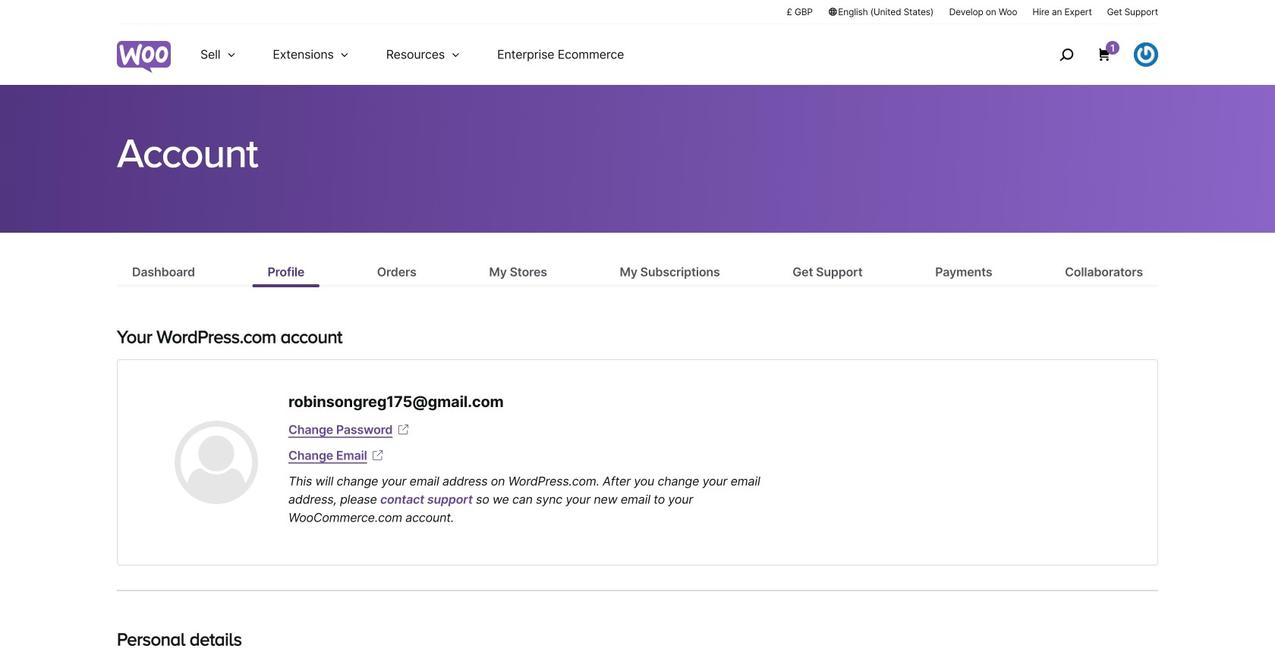 Task type: locate. For each thing, give the bounding box(es) containing it.
0 vertical spatial external link image
[[396, 423, 411, 438]]

1 horizontal spatial external link image
[[396, 423, 411, 438]]

0 horizontal spatial external link image
[[370, 449, 385, 464]]

external link image
[[396, 423, 411, 438], [370, 449, 385, 464]]



Task type: describe. For each thing, give the bounding box(es) containing it.
service navigation menu element
[[1027, 30, 1158, 79]]

gravatar image image
[[175, 421, 258, 505]]

search image
[[1054, 43, 1079, 67]]

1 vertical spatial external link image
[[370, 449, 385, 464]]

open account menu image
[[1134, 43, 1158, 67]]



